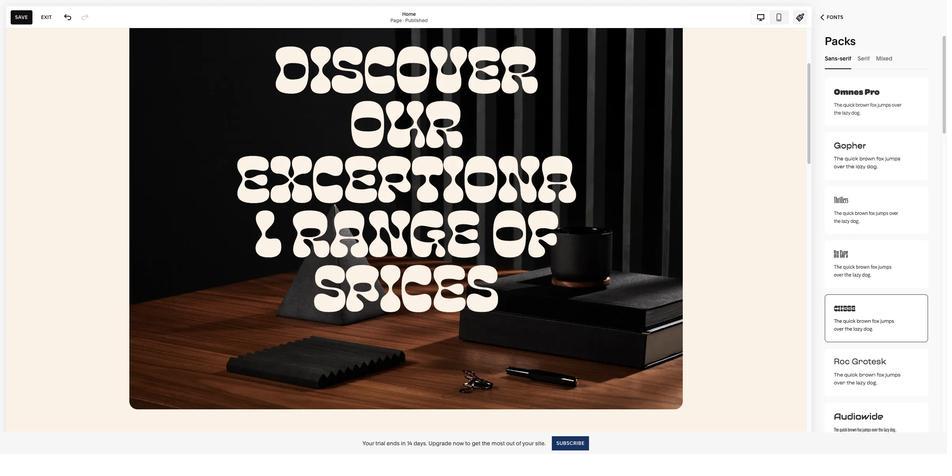 Task type: vqa. For each thing, say whether or not it's contained in the screenshot.
Alegreya Sans image
no



Task type: locate. For each thing, give the bounding box(es) containing it.
4 the from the top
[[835, 264, 843, 271]]

quick down gopher
[[845, 156, 859, 162]]

now
[[453, 440, 464, 448]]

trial
[[376, 440, 386, 448]]

brown inside omnes pro the quick brown fox jumps over the lazy dog.
[[856, 101, 870, 108]]

0 vertical spatial the quick brown fox jumps over the lazy dog.
[[835, 156, 901, 170]]

published
[[406, 17, 428, 23]]

the down gopher
[[847, 164, 855, 170]]

gopher
[[835, 141, 867, 151]]

cheee
[[835, 304, 856, 314]]

audiowide
[[835, 412, 884, 423]]

exit
[[41, 14, 52, 20]]

3 the from the top
[[835, 210, 843, 217]]

5 the from the top
[[835, 319, 843, 325]]

exit button
[[37, 10, 56, 24]]

the down roc
[[847, 380, 856, 388]]

dog. inside six caps the quick brown fox jumps over the lazy dog.
[[863, 272, 872, 279]]

the
[[835, 101, 843, 108], [835, 156, 844, 162], [835, 210, 843, 217], [835, 264, 843, 271], [835, 319, 843, 325], [835, 373, 844, 380], [835, 426, 840, 434]]

quick down the omnes
[[844, 101, 855, 108]]

0 horizontal spatial tab list
[[752, 11, 789, 24]]

3 the quick brown fox jumps over the lazy dog. from the top
[[835, 319, 895, 333]]

fox inside roc grotesk the quick brown fox jumps over the lazy dog.
[[877, 373, 885, 380]]

tab list containing sans-serif
[[825, 48, 929, 69]]

7 the from the top
[[835, 426, 840, 434]]

the down six
[[835, 264, 843, 271]]

lazy
[[843, 109, 851, 116], [856, 164, 866, 170], [842, 218, 850, 225], [853, 272, 862, 279], [854, 327, 863, 333], [857, 380, 866, 388], [884, 426, 890, 434]]

1 vertical spatial the quick brown fox jumps over the lazy dog.
[[835, 210, 899, 225]]

caps
[[840, 249, 849, 260]]

1 the quick brown fox jumps over the lazy dog. from the top
[[835, 156, 901, 170]]

quick down audiowide
[[840, 426, 848, 434]]

out
[[507, 440, 515, 448]]

your trial ends in 14 days. upgrade now to get the most out of your site.
[[363, 440, 546, 448]]

quick inside six caps the quick brown fox jumps over the lazy dog.
[[844, 264, 856, 271]]

home page · published
[[391, 11, 428, 23]]

jumps
[[878, 101, 892, 108], [886, 156, 901, 162], [877, 210, 889, 217], [879, 264, 892, 271], [881, 319, 895, 325], [886, 373, 901, 380], [863, 426, 872, 434]]

the down audiowide
[[879, 426, 884, 434]]

lazy inside audiowide the quick brown fox jumps over the lazy dog.
[[884, 426, 890, 434]]

jumps inside six caps the quick brown fox jumps over the lazy dog.
[[879, 264, 892, 271]]

mixed button
[[877, 48, 893, 69]]

2 the quick brown fox jumps over the lazy dog. from the top
[[835, 210, 899, 225]]

your
[[523, 440, 534, 448]]

1 horizontal spatial tab list
[[825, 48, 929, 69]]

the right get on the bottom of page
[[482, 440, 491, 448]]

brown
[[856, 101, 870, 108], [860, 156, 876, 162], [856, 210, 869, 217], [857, 264, 870, 271], [857, 319, 872, 325], [860, 373, 876, 380], [848, 426, 857, 434]]

the quick brown fox jumps over the lazy dog. down cheee
[[835, 319, 895, 333]]

the down thrillers
[[835, 210, 843, 217]]

2 the from the top
[[835, 156, 844, 162]]

quick
[[844, 101, 855, 108], [845, 156, 859, 162], [844, 210, 855, 217], [844, 264, 856, 271], [844, 319, 856, 325], [845, 373, 859, 380], [840, 426, 848, 434]]

to
[[466, 440, 471, 448]]

the quick brown fox jumps over the lazy dog. for cheee
[[835, 319, 895, 333]]

quick down cheee
[[844, 319, 856, 325]]

the quick brown fox jumps over the lazy dog. down thrillers
[[835, 210, 899, 225]]

the down cheee
[[835, 319, 843, 325]]

the down gopher
[[835, 156, 844, 162]]

lazy inside six caps the quick brown fox jumps over the lazy dog.
[[853, 272, 862, 279]]

six
[[835, 249, 839, 260]]

6 the from the top
[[835, 373, 844, 380]]

the down thrillers
[[835, 218, 841, 225]]

six caps the quick brown fox jumps over the lazy dog.
[[835, 249, 892, 279]]

serif
[[840, 55, 852, 62]]

the quick brown fox jumps over the lazy dog.
[[835, 156, 901, 170], [835, 210, 899, 225], [835, 319, 895, 333]]

dog. inside omnes pro the quick brown fox jumps over the lazy dog.
[[852, 109, 861, 116]]

fox
[[871, 101, 877, 108], [877, 156, 885, 162], [870, 210, 876, 217], [871, 264, 878, 271], [873, 319, 880, 325], [877, 373, 885, 380], [858, 426, 862, 434]]

over inside six caps the quick brown fox jumps over the lazy dog.
[[835, 272, 844, 279]]

the inside audiowide the quick brown fox jumps over the lazy dog.
[[879, 426, 884, 434]]

quick down roc
[[845, 373, 859, 380]]

omnes pro the quick brown fox jumps over the lazy dog.
[[835, 86, 902, 116]]

the quick brown fox jumps over the lazy dog. down gopher
[[835, 156, 901, 170]]

over
[[893, 101, 902, 108], [835, 164, 845, 170], [890, 210, 899, 217], [835, 272, 844, 279], [835, 327, 844, 333], [835, 380, 846, 388], [872, 426, 879, 434]]

tab list
[[752, 11, 789, 24], [825, 48, 929, 69]]

the down audiowide
[[835, 426, 840, 434]]

quick down caps on the right of the page
[[844, 264, 856, 271]]

the down roc
[[835, 373, 844, 380]]

dog.
[[852, 109, 861, 116], [868, 164, 879, 170], [851, 218, 860, 225], [863, 272, 872, 279], [864, 327, 874, 333], [868, 380, 878, 388], [891, 426, 897, 434]]

the down the omnes
[[835, 101, 843, 108]]

1 vertical spatial tab list
[[825, 48, 929, 69]]

1 the from the top
[[835, 101, 843, 108]]

subscribe button
[[552, 437, 589, 451]]

sans-serif button
[[825, 48, 852, 69]]

grotesk
[[852, 357, 887, 369]]

audiowide the quick brown fox jumps over the lazy dog.
[[835, 412, 897, 434]]

the down the omnes
[[835, 109, 842, 116]]

the
[[835, 109, 842, 116], [847, 164, 855, 170], [835, 218, 841, 225], [845, 272, 852, 279], [845, 327, 853, 333], [847, 380, 856, 388], [879, 426, 884, 434], [482, 440, 491, 448]]

upgrade
[[429, 440, 452, 448]]

your
[[363, 440, 374, 448]]

the inside omnes pro the quick brown fox jumps over the lazy dog.
[[835, 101, 843, 108]]

brown inside six caps the quick brown fox jumps over the lazy dog.
[[857, 264, 870, 271]]

brown inside roc grotesk the quick brown fox jumps over the lazy dog.
[[860, 373, 876, 380]]

the down caps on the right of the page
[[845, 272, 852, 279]]

mixed
[[877, 55, 893, 62]]

dog. inside roc grotesk the quick brown fox jumps over the lazy dog.
[[868, 380, 878, 388]]

2 vertical spatial the quick brown fox jumps over the lazy dog.
[[835, 319, 895, 333]]

jumps inside audiowide the quick brown fox jumps over the lazy dog.
[[863, 426, 872, 434]]



Task type: describe. For each thing, give the bounding box(es) containing it.
the inside roc grotesk the quick brown fox jumps over the lazy dog.
[[835, 373, 844, 380]]

jumps inside roc grotesk the quick brown fox jumps over the lazy dog.
[[886, 373, 901, 380]]

home
[[403, 11, 416, 17]]

over inside roc grotesk the quick brown fox jumps over the lazy dog.
[[835, 380, 846, 388]]

site.
[[536, 440, 546, 448]]

page
[[391, 17, 402, 23]]

of
[[516, 440, 522, 448]]

the inside omnes pro the quick brown fox jumps over the lazy dog.
[[835, 109, 842, 116]]

lazy inside omnes pro the quick brown fox jumps over the lazy dog.
[[843, 109, 851, 116]]

brown inside audiowide the quick brown fox jumps over the lazy dog.
[[848, 426, 857, 434]]

fox inside omnes pro the quick brown fox jumps over the lazy dog.
[[871, 101, 877, 108]]

lazy inside roc grotesk the quick brown fox jumps over the lazy dog.
[[857, 380, 866, 388]]

jumps inside omnes pro the quick brown fox jumps over the lazy dog.
[[878, 101, 892, 108]]

serif button
[[858, 48, 870, 69]]

dog. inside audiowide the quick brown fox jumps over the lazy dog.
[[891, 426, 897, 434]]

save
[[15, 14, 28, 20]]

·
[[403, 17, 404, 23]]

fonts
[[827, 14, 844, 20]]

0 vertical spatial tab list
[[752, 11, 789, 24]]

fonts button
[[812, 9, 853, 26]]

serif
[[858, 55, 870, 62]]

roc grotesk the quick brown fox jumps over the lazy dog.
[[835, 357, 901, 388]]

sans-
[[825, 55, 840, 62]]

quick inside audiowide the quick brown fox jumps over the lazy dog.
[[840, 426, 848, 434]]

over inside omnes pro the quick brown fox jumps over the lazy dog.
[[893, 101, 902, 108]]

the quick brown fox jumps over the lazy dog. for gopher
[[835, 156, 901, 170]]

the inside six caps the quick brown fox jumps over the lazy dog.
[[835, 264, 843, 271]]

subscribe
[[557, 441, 585, 447]]

roc
[[835, 357, 850, 369]]

the down cheee
[[845, 327, 853, 333]]

over inside audiowide the quick brown fox jumps over the lazy dog.
[[872, 426, 879, 434]]

fox inside audiowide the quick brown fox jumps over the lazy dog.
[[858, 426, 862, 434]]

save button
[[11, 10, 32, 24]]

most
[[492, 440, 505, 448]]

ends
[[387, 440, 400, 448]]

quick inside omnes pro the quick brown fox jumps over the lazy dog.
[[844, 101, 855, 108]]

packs
[[825, 34, 856, 48]]

pro
[[865, 86, 880, 98]]

thrillers
[[835, 195, 849, 205]]

sans-serif
[[825, 55, 852, 62]]

the inside roc grotesk the quick brown fox jumps over the lazy dog.
[[847, 380, 856, 388]]

get
[[472, 440, 481, 448]]

14
[[407, 440, 413, 448]]

the inside audiowide the quick brown fox jumps over the lazy dog.
[[835, 426, 840, 434]]

quick down thrillers
[[844, 210, 855, 217]]

omnes
[[835, 86, 864, 98]]

fox inside six caps the quick brown fox jumps over the lazy dog.
[[871, 264, 878, 271]]

in
[[401, 440, 406, 448]]

the inside six caps the quick brown fox jumps over the lazy dog.
[[845, 272, 852, 279]]

days.
[[414, 440, 428, 448]]

the quick brown fox jumps over the lazy dog. for thrillers
[[835, 210, 899, 225]]

quick inside roc grotesk the quick brown fox jumps over the lazy dog.
[[845, 373, 859, 380]]



